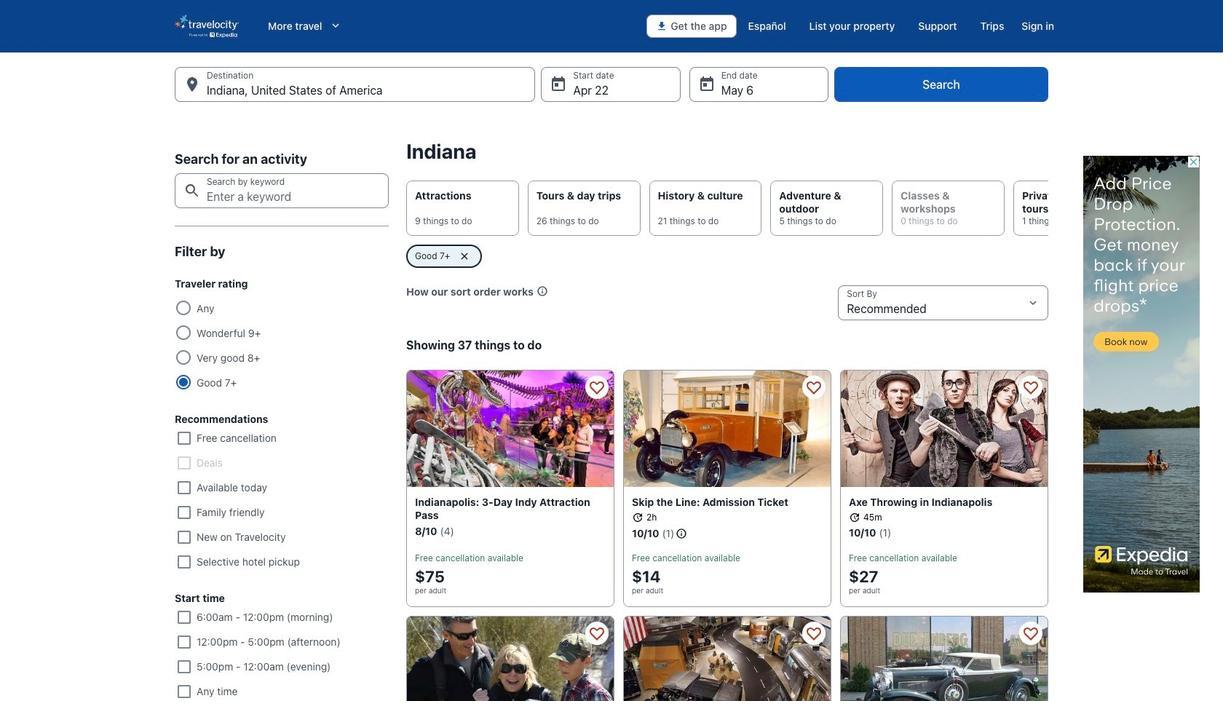 Task type: locate. For each thing, give the bounding box(es) containing it.
1 vertical spatial xsmall image
[[632, 512, 644, 523]]

amazing indianapolis scavenger hunt adventure image
[[406, 616, 614, 701]]

0 vertical spatial xsmall image
[[536, 285, 548, 297]]

0 horizontal spatial xsmall image
[[536, 285, 548, 297]]

10.0 out of 10 with 1 review element
[[849, 526, 876, 539], [632, 527, 659, 540]]

1 horizontal spatial xsmall image
[[632, 512, 644, 523]]

auburn cord duesenberg automobile museum admission ticket image
[[840, 616, 1048, 701]]

Enter a keyword text field
[[175, 173, 389, 208]]

xsmall image
[[536, 285, 548, 297], [632, 512, 644, 523]]

axe throwing in indianapolis image
[[840, 370, 1048, 487]]

indianapolis: 3-day indy attraction pass image
[[406, 370, 614, 487]]

travelocity logo image
[[175, 15, 239, 38]]

10.0 out of 10 with 1 review element left more information about reviews icon
[[632, 527, 659, 540]]

xsmall image
[[849, 512, 861, 523]]

10.0 out of 10 with 1 review element for xsmall image
[[849, 526, 876, 539]]

0 horizontal spatial 10.0 out of 10 with 1 review element
[[632, 527, 659, 540]]

1 horizontal spatial 10.0 out of 10 with 1 review element
[[849, 526, 876, 539]]

10.0 out of 10 with 1 review element down xsmall image
[[849, 526, 876, 539]]



Task type: vqa. For each thing, say whether or not it's contained in the screenshot.
the top small icon
no



Task type: describe. For each thing, give the bounding box(es) containing it.
download the app button image
[[656, 20, 668, 32]]

skip the line: admission ticket image
[[623, 370, 831, 487]]

8.0 out of 10 with 4 reviews element
[[415, 525, 437, 538]]

previous image
[[398, 199, 415, 217]]

10.0 out of 10 with 1 review element for bottom xsmall icon
[[632, 527, 659, 540]]

more information about reviews image
[[674, 528, 687, 541]]

next image
[[1040, 199, 1057, 217]]

skip the line to rv/mh hall of fame and museum image
[[623, 616, 831, 701]]



